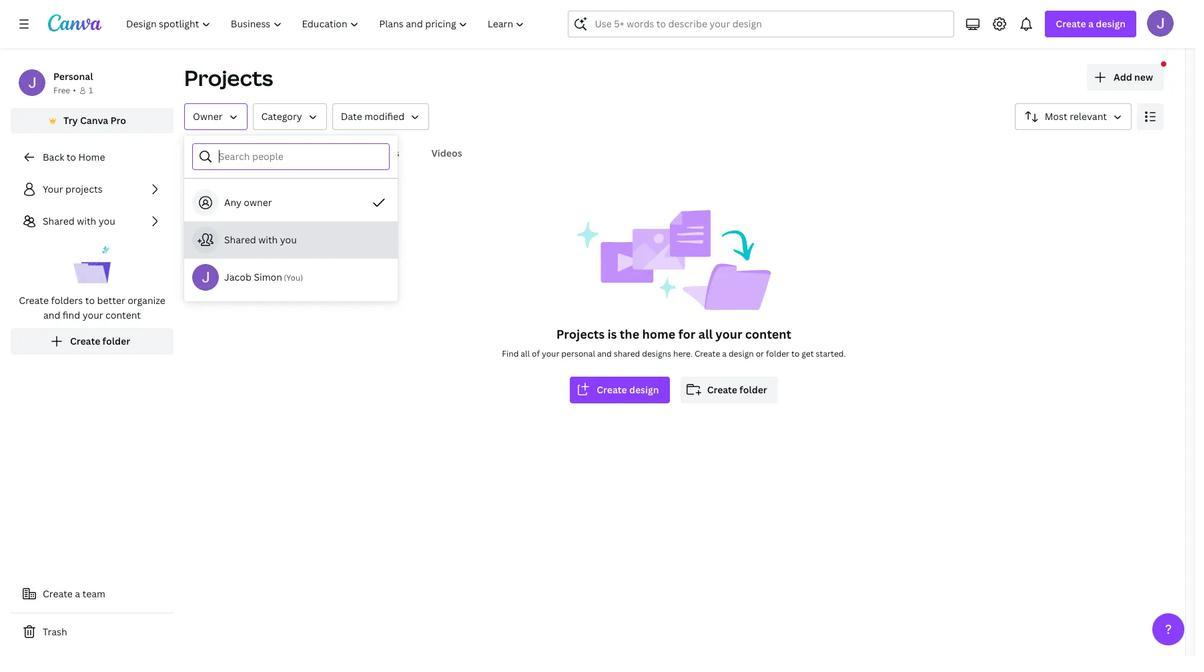 Task type: locate. For each thing, give the bounding box(es) containing it.
folder right the or
[[766, 348, 790, 360]]

jacob
[[224, 271, 252, 284]]

1 vertical spatial shared
[[224, 234, 256, 246]]

and left find
[[43, 309, 60, 322]]

folder down the or
[[740, 384, 767, 396]]

personal
[[53, 70, 93, 83]]

projects up the owner button
[[184, 63, 273, 92]]

0 horizontal spatial create folder button
[[11, 328, 174, 355]]

2 vertical spatial design
[[629, 384, 659, 396]]

0 vertical spatial shared with you
[[43, 215, 115, 228]]

create folder button down find
[[11, 328, 174, 355]]

0 horizontal spatial to
[[66, 151, 76, 164]]

shared with you button
[[184, 222, 398, 259]]

projects up personal on the left bottom of page
[[557, 326, 605, 342]]

1 horizontal spatial you
[[280, 234, 297, 246]]

2 vertical spatial your
[[542, 348, 560, 360]]

all right for
[[699, 326, 713, 342]]

0 vertical spatial your
[[83, 309, 103, 322]]

1 vertical spatial and
[[597, 348, 612, 360]]

add new button
[[1087, 64, 1164, 91]]

0 vertical spatial design
[[1096, 17, 1126, 30]]

better
[[97, 294, 125, 307]]

)
[[301, 272, 303, 284]]

find
[[502, 348, 519, 360]]

design
[[1096, 17, 1126, 30], [729, 348, 754, 360], [629, 384, 659, 396]]

1
[[89, 85, 93, 96]]

1 vertical spatial content
[[745, 326, 792, 342]]

design left the or
[[729, 348, 754, 360]]

0 horizontal spatial shared with you
[[43, 215, 115, 228]]

0 horizontal spatial with
[[77, 215, 96, 228]]

1 vertical spatial folder
[[766, 348, 790, 360]]

create design button
[[570, 377, 670, 404]]

you
[[99, 215, 115, 228], [280, 234, 297, 246]]

0 vertical spatial you
[[99, 215, 115, 228]]

0 vertical spatial projects
[[184, 63, 273, 92]]

create
[[1056, 17, 1086, 30], [19, 294, 49, 307], [70, 335, 100, 348], [695, 348, 720, 360], [597, 384, 627, 396], [707, 384, 738, 396], [43, 588, 73, 601]]

with down projects
[[77, 215, 96, 228]]

0 vertical spatial folder
[[103, 335, 130, 348]]

1 horizontal spatial design
[[729, 348, 754, 360]]

1 vertical spatial create folder button
[[681, 377, 778, 404]]

content inside the projects is the home for all your content find all of your personal and shared designs here. create a design or folder to get started.
[[745, 326, 792, 342]]

design left jacob simon image
[[1096, 17, 1126, 30]]

to
[[66, 151, 76, 164], [85, 294, 95, 307], [792, 348, 800, 360]]

your right find
[[83, 309, 103, 322]]

with
[[77, 215, 96, 228], [258, 234, 278, 246]]

projects for projects
[[184, 63, 273, 92]]

owner
[[244, 196, 272, 209]]

create inside dropdown button
[[1056, 17, 1086, 30]]

design down designs
[[629, 384, 659, 396]]

0 vertical spatial a
[[1089, 17, 1094, 30]]

2 horizontal spatial your
[[716, 326, 743, 342]]

you down your projects link
[[99, 215, 115, 228]]

your projects link
[[11, 176, 174, 203]]

create a design button
[[1045, 11, 1137, 37]]

pro
[[110, 114, 126, 127]]

1 horizontal spatial shared
[[224, 234, 256, 246]]

shared with you down owner
[[224, 234, 297, 246]]

shared with you
[[43, 215, 115, 228], [224, 234, 297, 246]]

started.
[[816, 348, 846, 360]]

a inside the projects is the home for all your content find all of your personal and shared designs here. create a design or folder to get started.
[[722, 348, 727, 360]]

any owner option
[[184, 184, 398, 222]]

a up the add new dropdown button
[[1089, 17, 1094, 30]]

0 vertical spatial with
[[77, 215, 96, 228]]

0 horizontal spatial a
[[75, 588, 80, 601]]

shared
[[614, 348, 640, 360]]

0 horizontal spatial and
[[43, 309, 60, 322]]

1 horizontal spatial create folder
[[707, 384, 767, 396]]

1 vertical spatial to
[[85, 294, 95, 307]]

1 vertical spatial shared with you
[[224, 234, 297, 246]]

Sort by button
[[1015, 103, 1132, 130]]

a left team
[[75, 588, 80, 601]]

1 vertical spatial design
[[729, 348, 754, 360]]

1 horizontal spatial shared with you
[[224, 234, 297, 246]]

0 horizontal spatial all
[[521, 348, 530, 360]]

0 vertical spatial content
[[105, 309, 141, 322]]

1 horizontal spatial your
[[542, 348, 560, 360]]

design inside "button"
[[629, 384, 659, 396]]

0 vertical spatial shared
[[43, 215, 75, 228]]

shared up jacob
[[224, 234, 256, 246]]

0 horizontal spatial you
[[99, 215, 115, 228]]

home
[[78, 151, 105, 164]]

1 horizontal spatial with
[[258, 234, 278, 246]]

1 vertical spatial all
[[521, 348, 530, 360]]

organize
[[128, 294, 165, 307]]

create folder down the or
[[707, 384, 767, 396]]

to right back
[[66, 151, 76, 164]]

1 vertical spatial you
[[280, 234, 297, 246]]

folders
[[234, 147, 268, 160]]

create folder down create folders to better organize and find your content
[[70, 335, 130, 348]]

list containing your projects
[[11, 176, 174, 355]]

1 horizontal spatial and
[[597, 348, 612, 360]]

shared with you link
[[11, 208, 174, 235]]

add
[[1114, 71, 1132, 83]]

content down the better
[[105, 309, 141, 322]]

0 vertical spatial and
[[43, 309, 60, 322]]

relevant
[[1070, 110, 1107, 123]]

list
[[11, 176, 174, 355]]

create inside button
[[43, 588, 73, 601]]

and inside the projects is the home for all your content find all of your personal and shared designs here. create a design or folder to get started.
[[597, 348, 612, 360]]

0 horizontal spatial content
[[105, 309, 141, 322]]

and
[[43, 309, 60, 322], [597, 348, 612, 360]]

1 horizontal spatial all
[[699, 326, 713, 342]]

shared with you down projects
[[43, 215, 115, 228]]

or
[[756, 348, 764, 360]]

find
[[63, 309, 80, 322]]

create inside the projects is the home for all your content find all of your personal and shared designs here. create a design or folder to get started.
[[695, 348, 720, 360]]

all left of
[[521, 348, 530, 360]]

2 horizontal spatial design
[[1096, 17, 1126, 30]]

create a design
[[1056, 17, 1126, 30]]

content up the or
[[745, 326, 792, 342]]

and down is
[[597, 348, 612, 360]]

1 horizontal spatial content
[[745, 326, 792, 342]]

to left the better
[[85, 294, 95, 307]]

free
[[53, 85, 70, 96]]

projects
[[184, 63, 273, 92], [557, 326, 605, 342]]

projects inside the projects is the home for all your content find all of your personal and shared designs here. create a design or folder to get started.
[[557, 326, 605, 342]]

list box
[[184, 184, 398, 296]]

owner
[[193, 110, 223, 123]]

trash
[[43, 626, 67, 639]]

2 vertical spatial a
[[75, 588, 80, 601]]

design inside the projects is the home for all your content find all of your personal and shared designs here. create a design or folder to get started.
[[729, 348, 754, 360]]

a inside button
[[75, 588, 80, 601]]

you for shared with you link
[[99, 215, 115, 228]]

folder
[[103, 335, 130, 348], [766, 348, 790, 360], [740, 384, 767, 396]]

create folder
[[70, 335, 130, 348], [707, 384, 767, 396]]

create folder button
[[11, 328, 174, 355], [681, 377, 778, 404]]

all
[[699, 326, 713, 342], [521, 348, 530, 360]]

videos
[[432, 147, 462, 160]]

projects
[[65, 183, 103, 196]]

a left the or
[[722, 348, 727, 360]]

Search people search field
[[219, 144, 381, 170]]

your
[[83, 309, 103, 322], [716, 326, 743, 342], [542, 348, 560, 360]]

Date modified button
[[332, 103, 429, 130]]

None search field
[[568, 11, 955, 37]]

back to home
[[43, 151, 105, 164]]

images
[[367, 147, 399, 160]]

1 vertical spatial create folder
[[707, 384, 767, 396]]

projects is the home for all your content find all of your personal and shared designs here. create a design or folder to get started.
[[502, 326, 846, 360]]

folder down the better
[[103, 335, 130, 348]]

1 horizontal spatial create folder button
[[681, 377, 778, 404]]

projects for projects is the home for all your content find all of your personal and shared designs here. create a design or folder to get started.
[[557, 326, 605, 342]]

category
[[261, 110, 302, 123]]

1 vertical spatial projects
[[557, 326, 605, 342]]

to left get
[[792, 348, 800, 360]]

folder inside the projects is the home for all your content find all of your personal and shared designs here. create a design or folder to get started.
[[766, 348, 790, 360]]

1 horizontal spatial to
[[85, 294, 95, 307]]

1 horizontal spatial a
[[722, 348, 727, 360]]

shared with you for shared with you link
[[43, 215, 115, 228]]

all button
[[184, 141, 207, 166]]

a
[[1089, 17, 1094, 30], [722, 348, 727, 360], [75, 588, 80, 601]]

shared
[[43, 215, 75, 228], [224, 234, 256, 246]]

0 horizontal spatial shared
[[43, 215, 75, 228]]

a inside dropdown button
[[1089, 17, 1094, 30]]

create inside "button"
[[597, 384, 627, 396]]

personal
[[562, 348, 595, 360]]

folder for right create folder button
[[740, 384, 767, 396]]

your
[[43, 183, 63, 196]]

with inside button
[[258, 234, 278, 246]]

team
[[82, 588, 105, 601]]

your right for
[[716, 326, 743, 342]]

list box containing any owner
[[184, 184, 398, 296]]

you inside button
[[280, 234, 297, 246]]

create folder button down the or
[[681, 377, 778, 404]]

any
[[224, 196, 242, 209]]

0 horizontal spatial projects
[[184, 63, 273, 92]]

0 horizontal spatial design
[[629, 384, 659, 396]]

back
[[43, 151, 64, 164]]

content
[[105, 309, 141, 322], [745, 326, 792, 342]]

your right of
[[542, 348, 560, 360]]

shared down your
[[43, 215, 75, 228]]

folder inside list
[[103, 335, 130, 348]]

1 vertical spatial with
[[258, 234, 278, 246]]

1 horizontal spatial projects
[[557, 326, 605, 342]]

2 vertical spatial to
[[792, 348, 800, 360]]

any owner button
[[184, 184, 398, 222]]

2 horizontal spatial a
[[1089, 17, 1094, 30]]

all
[[190, 147, 202, 160]]

shared with you inside button
[[224, 234, 297, 246]]

you down any owner option
[[280, 234, 297, 246]]

with up simon
[[258, 234, 278, 246]]

0 vertical spatial create folder
[[70, 335, 130, 348]]

shared inside shared with you button
[[224, 234, 256, 246]]

2 vertical spatial folder
[[740, 384, 767, 396]]

top level navigation element
[[117, 11, 536, 37]]

2 horizontal spatial to
[[792, 348, 800, 360]]

create inside create folders to better organize and find your content
[[19, 294, 49, 307]]

0 horizontal spatial your
[[83, 309, 103, 322]]

shared inside shared with you link
[[43, 215, 75, 228]]

to inside create folders to better organize and find your content
[[85, 294, 95, 307]]

1 vertical spatial a
[[722, 348, 727, 360]]



Task type: vqa. For each thing, say whether or not it's contained in the screenshot.
Neutral Simple Minimalist Lifestyle Blogger YouTube Channel Art Group
no



Task type: describe. For each thing, give the bounding box(es) containing it.
0 vertical spatial create folder button
[[11, 328, 174, 355]]

try
[[63, 114, 78, 127]]

with for shared with you link
[[77, 215, 96, 228]]

of
[[532, 348, 540, 360]]

folder for top create folder button
[[103, 335, 130, 348]]

try canva pro button
[[11, 108, 174, 133]]

0 vertical spatial all
[[699, 326, 713, 342]]

folders
[[51, 294, 83, 307]]

trash link
[[11, 619, 174, 646]]

you
[[286, 272, 301, 284]]

•
[[73, 85, 76, 96]]

modified
[[365, 110, 405, 123]]

the
[[620, 326, 640, 342]]

new
[[1135, 71, 1153, 83]]

create design
[[597, 384, 659, 396]]

videos button
[[426, 141, 468, 166]]

shared with you for shared with you button
[[224, 234, 297, 246]]

free •
[[53, 85, 76, 96]]

folders button
[[228, 141, 273, 166]]

here.
[[673, 348, 693, 360]]

Search search field
[[595, 11, 928, 37]]

most relevant
[[1045, 110, 1107, 123]]

add new
[[1114, 71, 1153, 83]]

for
[[679, 326, 696, 342]]

to inside the projects is the home for all your content find all of your personal and shared designs here. create a design or folder to get started.
[[792, 348, 800, 360]]

date
[[341, 110, 362, 123]]

jacob simon option
[[184, 259, 398, 296]]

shared for shared with you link
[[43, 215, 75, 228]]

design inside dropdown button
[[1096, 17, 1126, 30]]

and inside create folders to better organize and find your content
[[43, 309, 60, 322]]

home
[[642, 326, 676, 342]]

1 vertical spatial your
[[716, 326, 743, 342]]

0 horizontal spatial create folder
[[70, 335, 130, 348]]

most
[[1045, 110, 1068, 123]]

canva
[[80, 114, 108, 127]]

Category button
[[253, 103, 327, 130]]

0 vertical spatial to
[[66, 151, 76, 164]]

images button
[[362, 141, 405, 166]]

jacob simon ( you )
[[224, 271, 303, 284]]

try canva pro
[[63, 114, 126, 127]]

(
[[284, 272, 286, 284]]

get
[[802, 348, 814, 360]]

date modified
[[341, 110, 405, 123]]

jacob simon image
[[1147, 10, 1174, 37]]

create folders to better organize and find your content
[[19, 294, 165, 322]]

content inside create folders to better organize and find your content
[[105, 309, 141, 322]]

any owner
[[224, 196, 272, 209]]

is
[[608, 326, 617, 342]]

with for shared with you button
[[258, 234, 278, 246]]

designs
[[642, 348, 671, 360]]

your inside create folders to better organize and find your content
[[83, 309, 103, 322]]

back to home link
[[11, 144, 174, 171]]

you for shared with you button
[[280, 234, 297, 246]]

Owner button
[[184, 103, 247, 130]]

simon
[[254, 271, 282, 284]]

shared for shared with you button
[[224, 234, 256, 246]]

a for design
[[1089, 17, 1094, 30]]

your projects
[[43, 183, 103, 196]]

shared with you option
[[184, 222, 398, 259]]

a for team
[[75, 588, 80, 601]]

create a team button
[[11, 581, 174, 608]]

create a team
[[43, 588, 105, 601]]



